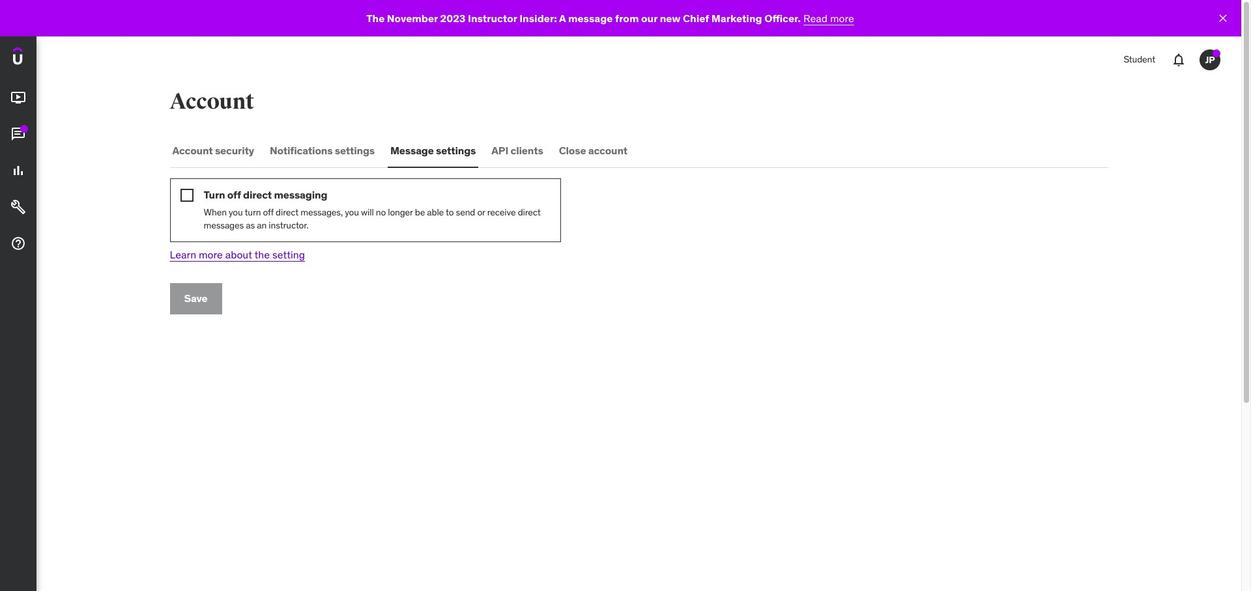 Task type: vqa. For each thing, say whether or not it's contained in the screenshot.
istqb certified tester foundation level (ctfl) link
no



Task type: describe. For each thing, give the bounding box(es) containing it.
read
[[804, 12, 828, 25]]

account for account
[[170, 88, 254, 115]]

1 vertical spatial off
[[263, 207, 274, 219]]

2 you from the left
[[345, 207, 359, 219]]

clients
[[511, 144, 543, 157]]

longer
[[388, 207, 413, 219]]

close
[[559, 144, 586, 157]]

2 medium image from the top
[[10, 236, 26, 252]]

small image
[[180, 189, 193, 202]]

instructor.
[[269, 220, 309, 231]]

when
[[204, 207, 227, 219]]

settings for notifications settings
[[335, 144, 375, 157]]

insider:
[[520, 12, 557, 25]]

0 horizontal spatial off
[[227, 188, 241, 201]]

marketing
[[712, 12, 763, 25]]

jp link
[[1195, 44, 1226, 76]]

a
[[559, 12, 566, 25]]

0 vertical spatial more
[[831, 12, 855, 25]]

notifications image
[[1172, 52, 1187, 68]]

api clients
[[492, 144, 543, 157]]

0 horizontal spatial direct
[[243, 188, 272, 201]]

notifications
[[270, 144, 333, 157]]

account security
[[172, 144, 254, 157]]

close image
[[1217, 12, 1230, 25]]

security
[[215, 144, 254, 157]]

close account button
[[557, 136, 630, 167]]

learn
[[170, 249, 196, 262]]

as
[[246, 220, 255, 231]]

2 horizontal spatial direct
[[518, 207, 541, 219]]

account
[[589, 144, 628, 157]]

chief
[[683, 12, 709, 25]]

learn more about the setting link
[[170, 249, 305, 262]]

1 you from the left
[[229, 207, 243, 219]]

1 horizontal spatial direct
[[276, 207, 299, 219]]

api clients button
[[489, 136, 546, 167]]

close account
[[559, 144, 628, 157]]

turn off direct messaging when you turn off direct messages, you will no longer be able to send or receive direct messages as an instructor.
[[204, 188, 541, 231]]

2023
[[440, 12, 466, 25]]



Task type: locate. For each thing, give the bounding box(es) containing it.
notifications settings button
[[267, 136, 378, 167]]

settings right notifications
[[335, 144, 375, 157]]

message
[[391, 144, 434, 157]]

direct up turn
[[243, 188, 272, 201]]

our
[[642, 12, 658, 25]]

settings right message
[[436, 144, 476, 157]]

send
[[456, 207, 475, 219]]

1 horizontal spatial off
[[263, 207, 274, 219]]

message settings button
[[388, 136, 479, 167]]

jp
[[1206, 54, 1216, 66]]

settings
[[335, 144, 375, 157], [436, 144, 476, 157]]

1 vertical spatial medium image
[[10, 127, 26, 142]]

the
[[255, 249, 270, 262]]

no
[[376, 207, 386, 219]]

off right turn
[[227, 188, 241, 201]]

medium image
[[10, 163, 26, 179], [10, 236, 26, 252]]

1 horizontal spatial you
[[345, 207, 359, 219]]

1 vertical spatial more
[[199, 249, 223, 262]]

you
[[229, 207, 243, 219], [345, 207, 359, 219]]

account
[[170, 88, 254, 115], [172, 144, 213, 157]]

messages,
[[301, 207, 343, 219]]

settings for message settings
[[436, 144, 476, 157]]

the
[[367, 12, 385, 25]]

student
[[1124, 54, 1156, 65]]

messages
[[204, 220, 244, 231]]

off
[[227, 188, 241, 201], [263, 207, 274, 219]]

or
[[477, 207, 485, 219]]

turn
[[245, 207, 261, 219]]

more
[[831, 12, 855, 25], [199, 249, 223, 262]]

0 horizontal spatial more
[[199, 249, 223, 262]]

save button
[[170, 283, 222, 315]]

medium image
[[10, 90, 26, 106], [10, 127, 26, 142], [10, 200, 26, 215]]

will
[[361, 207, 374, 219]]

0 vertical spatial medium image
[[10, 90, 26, 106]]

the november 2023 instructor insider: a message from our new chief marketing officer. read more
[[367, 12, 855, 25]]

3 medium image from the top
[[10, 200, 26, 215]]

you have alerts image
[[1213, 50, 1221, 57]]

about
[[225, 249, 252, 262]]

account inside button
[[172, 144, 213, 157]]

1 horizontal spatial more
[[831, 12, 855, 25]]

to
[[446, 207, 454, 219]]

more right read on the top of page
[[831, 12, 855, 25]]

november
[[387, 12, 438, 25]]

you left will
[[345, 207, 359, 219]]

1 vertical spatial account
[[172, 144, 213, 157]]

1 medium image from the top
[[10, 163, 26, 179]]

1 vertical spatial medium image
[[10, 236, 26, 252]]

turn
[[204, 188, 225, 201]]

message
[[568, 12, 613, 25]]

you left turn
[[229, 207, 243, 219]]

1 horizontal spatial settings
[[436, 144, 476, 157]]

udemy image
[[13, 47, 72, 69]]

direct up 'instructor.'
[[276, 207, 299, 219]]

receive
[[487, 207, 516, 219]]

instructor
[[468, 12, 517, 25]]

account security button
[[170, 136, 257, 167]]

account up account security
[[170, 88, 254, 115]]

account for account security
[[172, 144, 213, 157]]

api
[[492, 144, 509, 157]]

1 settings from the left
[[335, 144, 375, 157]]

2 medium image from the top
[[10, 127, 26, 142]]

0 vertical spatial account
[[170, 88, 254, 115]]

setting
[[272, 249, 305, 262]]

1 medium image from the top
[[10, 90, 26, 106]]

messaging
[[274, 188, 327, 201]]

0 horizontal spatial you
[[229, 207, 243, 219]]

off up an
[[263, 207, 274, 219]]

account left security
[[172, 144, 213, 157]]

new
[[660, 12, 681, 25]]

0 horizontal spatial settings
[[335, 144, 375, 157]]

from
[[615, 12, 639, 25]]

2 vertical spatial medium image
[[10, 200, 26, 215]]

direct
[[243, 188, 272, 201], [276, 207, 299, 219], [518, 207, 541, 219]]

an
[[257, 220, 267, 231]]

direct right receive on the top left
[[518, 207, 541, 219]]

be
[[415, 207, 425, 219]]

save
[[184, 292, 208, 305]]

able
[[427, 207, 444, 219]]

0 vertical spatial off
[[227, 188, 241, 201]]

0 vertical spatial medium image
[[10, 163, 26, 179]]

student link
[[1116, 44, 1164, 76]]

notifications settings
[[270, 144, 375, 157]]

2 settings from the left
[[436, 144, 476, 157]]

more right learn
[[199, 249, 223, 262]]

officer.
[[765, 12, 801, 25]]

message settings
[[391, 144, 476, 157]]

learn more about the setting
[[170, 249, 305, 262]]



